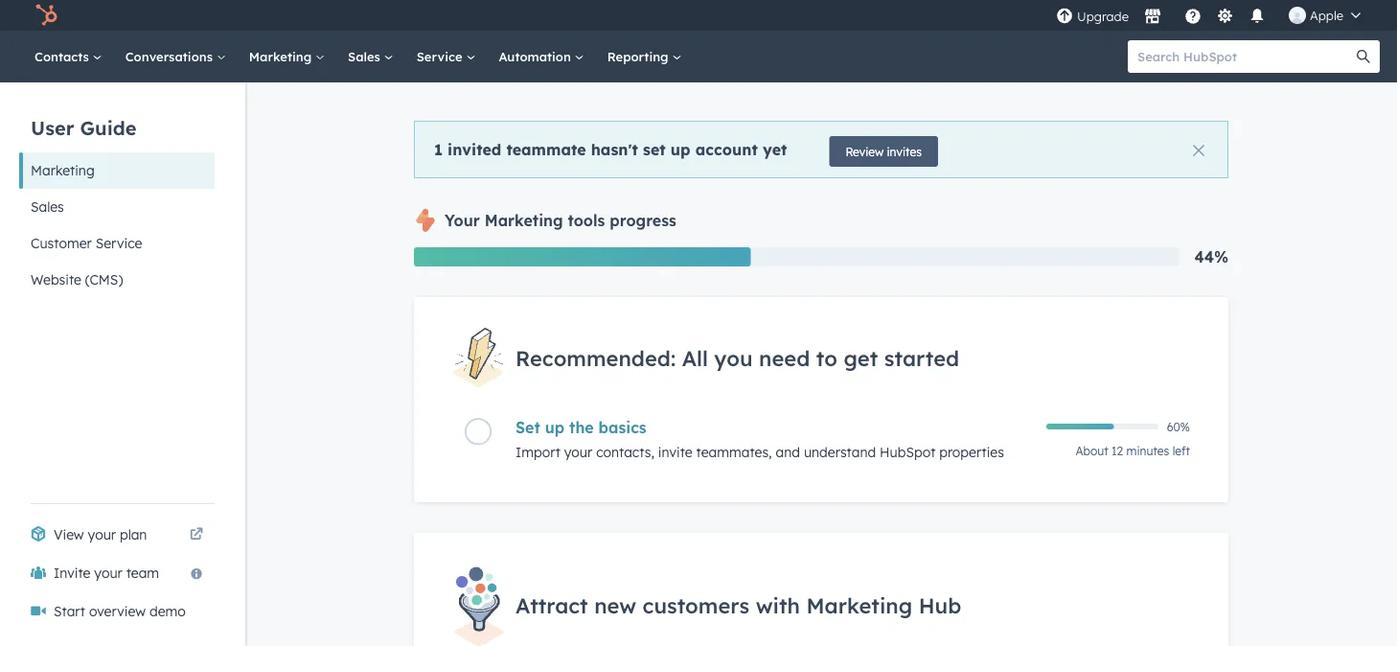 Task type: describe. For each thing, give the bounding box(es) containing it.
up inside set up the basics import your contacts, invite teammates, and understand hubspot properties
[[545, 418, 565, 437]]

settings image
[[1217, 8, 1234, 25]]

demo
[[149, 603, 186, 620]]

get
[[844, 345, 878, 371]]

basics
[[599, 418, 647, 437]]

start overview demo link
[[19, 592, 215, 631]]

customer
[[31, 235, 92, 252]]

marketing link
[[238, 31, 337, 82]]

help button
[[1177, 0, 1210, 31]]

your
[[445, 211, 480, 230]]

service link
[[405, 31, 487, 82]]

12
[[1112, 444, 1124, 458]]

sales link
[[337, 31, 405, 82]]

view your plan
[[54, 526, 147, 543]]

view
[[54, 526, 84, 543]]

guide
[[80, 116, 137, 139]]

up inside alert
[[671, 140, 691, 159]]

hubspot image
[[35, 4, 58, 27]]

notifications button
[[1241, 0, 1274, 31]]

service inside service link
[[417, 48, 466, 64]]

bob builder image
[[1289, 7, 1307, 24]]

your for plan
[[88, 526, 116, 543]]

new
[[595, 592, 637, 618]]

user guide views element
[[19, 82, 215, 298]]

hubspot
[[880, 444, 936, 461]]

close image
[[1194, 145, 1205, 156]]

link opens in a new window image
[[190, 523, 203, 546]]

contacts,
[[596, 444, 655, 461]]

notifications image
[[1249, 9, 1266, 26]]

upgrade image
[[1056, 8, 1074, 25]]

sales inside sales link
[[348, 48, 384, 64]]

marketplaces button
[[1133, 0, 1173, 31]]

progress
[[610, 211, 677, 230]]

automation link
[[487, 31, 596, 82]]

left
[[1173, 444, 1191, 458]]

marketing right your
[[485, 211, 563, 230]]

sales inside the sales button
[[31, 198, 64, 215]]

set up the basics button
[[516, 418, 1035, 437]]

invites
[[887, 144, 922, 159]]

overview
[[89, 603, 146, 620]]

website (cms) button
[[19, 262, 215, 298]]

about
[[1076, 444, 1109, 458]]

about 12 minutes left
[[1076, 444, 1191, 458]]

need
[[759, 345, 810, 371]]

search image
[[1357, 50, 1371, 63]]

1
[[434, 140, 443, 159]]

your marketing tools progress
[[445, 211, 677, 230]]

website
[[31, 271, 81, 288]]

all
[[682, 345, 708, 371]]

Search HubSpot search field
[[1128, 40, 1363, 73]]

view your plan link
[[19, 516, 215, 554]]

invite your team
[[54, 565, 159, 581]]

teammates,
[[697, 444, 772, 461]]

the
[[570, 418, 594, 437]]

1 invited teammate hasn't set up account yet alert
[[414, 121, 1229, 178]]

understand
[[804, 444, 876, 461]]

sales button
[[19, 189, 215, 225]]

team
[[126, 565, 159, 581]]

minutes
[[1127, 444, 1170, 458]]

invited
[[448, 140, 502, 159]]

hub
[[919, 592, 962, 618]]

settings link
[[1214, 5, 1238, 25]]



Task type: locate. For each thing, give the bounding box(es) containing it.
review
[[846, 144, 884, 159]]

review invites button
[[830, 136, 939, 167]]

invite
[[658, 444, 693, 461]]

your inside button
[[94, 565, 122, 581]]

set
[[643, 140, 666, 159]]

[object object] complete progress bar
[[1047, 424, 1115, 430]]

contacts
[[35, 48, 93, 64]]

your down the
[[564, 444, 593, 461]]

invite
[[54, 565, 91, 581]]

reporting link
[[596, 31, 694, 82]]

marketing button
[[19, 152, 215, 189]]

marketing inside button
[[31, 162, 95, 179]]

review invites
[[846, 144, 922, 159]]

customers
[[643, 592, 750, 618]]

plan
[[120, 526, 147, 543]]

1 horizontal spatial up
[[671, 140, 691, 159]]

website (cms)
[[31, 271, 123, 288]]

1 invited teammate hasn't set up account yet
[[434, 140, 787, 159]]

recommended:
[[516, 345, 676, 371]]

properties
[[940, 444, 1005, 461]]

1 horizontal spatial sales
[[348, 48, 384, 64]]

service inside customer service 'button'
[[96, 235, 142, 252]]

upgrade
[[1078, 9, 1129, 24]]

marketing left sales link
[[249, 48, 315, 64]]

your for team
[[94, 565, 122, 581]]

44%
[[1195, 247, 1229, 267]]

and
[[776, 444, 800, 461]]

sales
[[348, 48, 384, 64], [31, 198, 64, 215]]

apple button
[[1278, 0, 1373, 31]]

you
[[715, 345, 753, 371]]

reporting
[[608, 48, 672, 64]]

up left the
[[545, 418, 565, 437]]

1 vertical spatial sales
[[31, 198, 64, 215]]

to
[[817, 345, 838, 371]]

yet
[[763, 140, 787, 159]]

0 vertical spatial up
[[671, 140, 691, 159]]

marketing down user
[[31, 162, 95, 179]]

your left the team
[[94, 565, 122, 581]]

recommended: all you need to get started
[[516, 345, 960, 371]]

import
[[516, 444, 561, 461]]

0 horizontal spatial sales
[[31, 198, 64, 215]]

search button
[[1348, 40, 1380, 73]]

marketing left hub
[[807, 592, 913, 618]]

service right sales link
[[417, 48, 466, 64]]

link opens in a new window image
[[190, 528, 203, 542]]

up
[[671, 140, 691, 159], [545, 418, 565, 437]]

with
[[756, 592, 800, 618]]

sales right marketing link
[[348, 48, 384, 64]]

hubspot link
[[23, 4, 72, 27]]

attract new customers with marketing hub
[[516, 592, 962, 618]]

user
[[31, 116, 74, 139]]

marketing
[[249, 48, 315, 64], [31, 162, 95, 179], [485, 211, 563, 230], [807, 592, 913, 618]]

automation
[[499, 48, 575, 64]]

60%
[[1167, 420, 1191, 434]]

hasn't
[[591, 140, 638, 159]]

your marketing tools progress progress bar
[[414, 247, 751, 267]]

conversations
[[125, 48, 216, 64]]

your inside set up the basics import your contacts, invite teammates, and understand hubspot properties
[[564, 444, 593, 461]]

attract
[[516, 592, 588, 618]]

1 horizontal spatial service
[[417, 48, 466, 64]]

1 vertical spatial service
[[96, 235, 142, 252]]

set
[[516, 418, 540, 437]]

customer service button
[[19, 225, 215, 262]]

your
[[564, 444, 593, 461], [88, 526, 116, 543], [94, 565, 122, 581]]

user guide
[[31, 116, 137, 139]]

up right set
[[671, 140, 691, 159]]

conversations link
[[114, 31, 238, 82]]

marketplaces image
[[1145, 9, 1162, 26]]

0 horizontal spatial up
[[545, 418, 565, 437]]

2 vertical spatial your
[[94, 565, 122, 581]]

start overview demo
[[54, 603, 186, 620]]

started
[[885, 345, 960, 371]]

0 vertical spatial your
[[564, 444, 593, 461]]

teammate
[[507, 140, 586, 159]]

account
[[696, 140, 758, 159]]

start
[[54, 603, 85, 620]]

0 horizontal spatial service
[[96, 235, 142, 252]]

1 vertical spatial up
[[545, 418, 565, 437]]

your left the plan on the left
[[88, 526, 116, 543]]

0 vertical spatial sales
[[348, 48, 384, 64]]

menu
[[1055, 0, 1375, 31]]

invite your team button
[[19, 554, 215, 592]]

0 vertical spatial service
[[417, 48, 466, 64]]

contacts link
[[23, 31, 114, 82]]

1 vertical spatial your
[[88, 526, 116, 543]]

tools
[[568, 211, 605, 230]]

service
[[417, 48, 466, 64], [96, 235, 142, 252]]

sales up customer
[[31, 198, 64, 215]]

customer service
[[31, 235, 142, 252]]

apple
[[1310, 7, 1344, 23]]

set up the basics import your contacts, invite teammates, and understand hubspot properties
[[516, 418, 1005, 461]]

menu containing apple
[[1055, 0, 1375, 31]]

service down the sales button
[[96, 235, 142, 252]]

(cms)
[[85, 271, 123, 288]]

help image
[[1185, 9, 1202, 26]]



Task type: vqa. For each thing, say whether or not it's contained in the screenshot.
the Search HubSpot search box
yes



